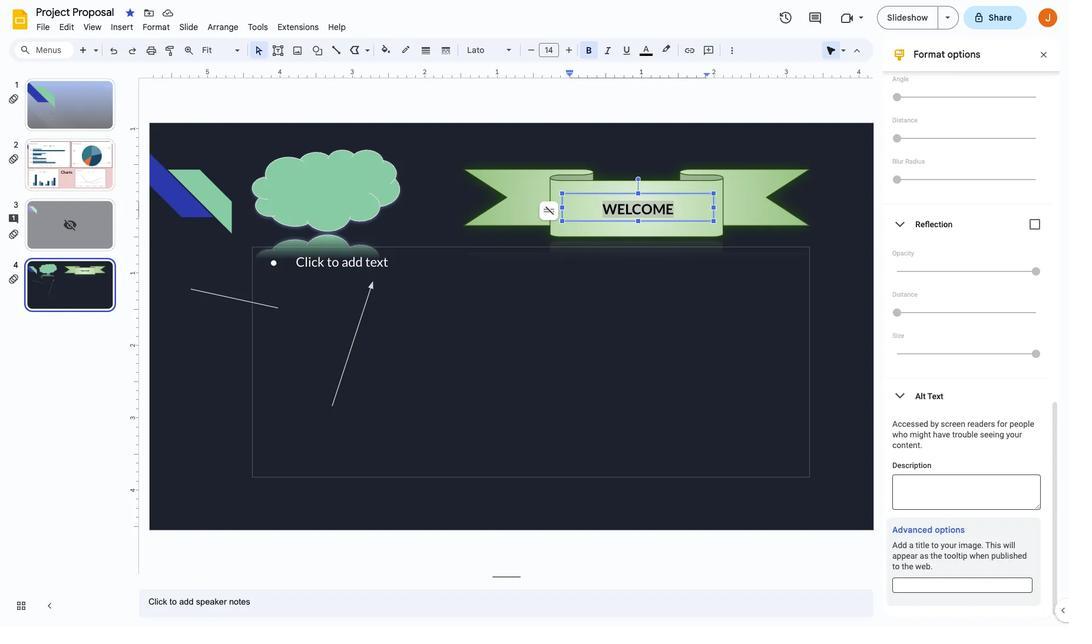 Task type: describe. For each thing, give the bounding box(es) containing it.
advanced options tab
[[892, 524, 965, 537]]

Description text field
[[892, 475, 1041, 510]]

shape image
[[311, 42, 324, 58]]

tooltip
[[944, 551, 967, 561]]

font list. lato selected. option
[[467, 42, 499, 58]]

mode and view toolbar
[[822, 38, 866, 62]]

menu bar banner
[[0, 0, 1069, 627]]

Rename text field
[[32, 5, 121, 19]]

slideshow
[[887, 12, 928, 23]]

radius
[[905, 158, 925, 166]]

share
[[989, 12, 1012, 23]]

insert image image
[[291, 42, 304, 58]]

web.
[[915, 562, 933, 571]]

this
[[985, 541, 1001, 550]]

options for format options
[[947, 49, 980, 61]]

extensions menu item
[[273, 20, 324, 34]]

size
[[892, 332, 904, 340]]

format options
[[914, 49, 980, 61]]

border weight option
[[419, 42, 433, 58]]

view menu item
[[79, 20, 106, 34]]

edit menu item
[[55, 20, 79, 34]]

by
[[930, 419, 939, 429]]

Menus field
[[15, 42, 74, 58]]

blur
[[892, 158, 904, 166]]

lato
[[467, 45, 484, 55]]

1 horizontal spatial the
[[931, 551, 942, 561]]

Font size field
[[539, 43, 564, 60]]

tools menu item
[[243, 20, 273, 34]]

appear
[[892, 551, 918, 561]]

reflection
[[915, 220, 953, 229]]

distance for opacity
[[892, 291, 918, 299]]

when
[[970, 551, 989, 561]]

format for format
[[143, 22, 170, 32]]

slideshow button
[[877, 6, 938, 29]]

border color: transparent image
[[399, 42, 413, 57]]

text
[[927, 391, 943, 401]]

format for format options
[[914, 49, 945, 61]]

add a title to your image. this will appear as the tooltip when published to the web.
[[892, 541, 1027, 571]]

who
[[892, 430, 908, 439]]

new slide with layout image
[[91, 42, 98, 47]]

slide
[[179, 22, 198, 32]]

insert
[[111, 22, 133, 32]]

have
[[933, 430, 950, 439]]

Zoom field
[[198, 42, 245, 59]]

for
[[997, 419, 1007, 429]]

highlight color image
[[660, 42, 673, 56]]

advanced options
[[892, 525, 965, 535]]

do not autofit image
[[541, 203, 557, 219]]

text color image
[[640, 42, 653, 56]]

arrange menu item
[[203, 20, 243, 34]]

1 vertical spatial to
[[892, 562, 900, 571]]

tools
[[248, 22, 268, 32]]

alt text tab
[[883, 379, 1050, 413]]

content.
[[892, 441, 922, 450]]

people
[[1009, 419, 1034, 429]]

help menu item
[[324, 20, 351, 34]]

help
[[328, 22, 346, 32]]

main toolbar
[[73, 0, 741, 457]]

as
[[920, 551, 928, 561]]

might
[[910, 430, 931, 439]]

Star checkbox
[[122, 5, 138, 21]]

published
[[991, 551, 1027, 561]]

live pointer settings image
[[838, 42, 846, 47]]

border dash option
[[439, 42, 453, 58]]

angle
[[892, 75, 909, 83]]

add
[[892, 541, 907, 550]]



Task type: locate. For each thing, give the bounding box(es) containing it.
blur radius
[[892, 158, 925, 166]]

alt text
[[915, 391, 943, 401]]

alt
[[915, 391, 926, 401]]

navigation inside 'format options' application
[[0, 67, 130, 627]]

1 vertical spatial the
[[902, 562, 913, 571]]

options for advanced options
[[935, 525, 965, 535]]

0 horizontal spatial the
[[902, 562, 913, 571]]

reflection tab
[[883, 204, 1050, 244]]

options down presentation options "icon"
[[947, 49, 980, 61]]

the right 'as'
[[931, 551, 942, 561]]

title
[[916, 541, 929, 550]]

1 vertical spatial your
[[941, 541, 957, 550]]

share button
[[963, 6, 1027, 29]]

0 vertical spatial your
[[1006, 430, 1022, 439]]

0 vertical spatial the
[[931, 551, 942, 561]]

options inside tab
[[935, 525, 965, 535]]

0 horizontal spatial your
[[941, 541, 957, 550]]

screen
[[941, 419, 965, 429]]

will
[[1003, 541, 1015, 550]]

your
[[1006, 430, 1022, 439], [941, 541, 957, 550]]

accessed by screen readers for people who might have trouble seeing your content.
[[892, 419, 1034, 450]]

2 distance from the top
[[892, 291, 918, 299]]

menu bar containing file
[[32, 15, 351, 35]]

1 vertical spatial format
[[914, 49, 945, 61]]

distance down opacity
[[892, 291, 918, 299]]

image.
[[959, 541, 984, 550]]

extensions
[[277, 22, 319, 32]]

opacity
[[892, 250, 914, 257]]

view
[[84, 22, 101, 32]]

your inside accessed by screen readers for people who might have trouble seeing your content.
[[1006, 430, 1022, 439]]

distance up blur radius
[[892, 117, 918, 124]]

format options section
[[883, 0, 1060, 618]]

to right title
[[931, 541, 939, 550]]

format options application
[[0, 0, 1069, 627]]

accessed
[[892, 419, 928, 429]]

Toggle reflection checkbox
[[1023, 213, 1047, 236]]

1 vertical spatial distance
[[892, 291, 918, 299]]

format inside menu item
[[143, 22, 170, 32]]

the down appear
[[902, 562, 913, 571]]

distance
[[892, 117, 918, 124], [892, 291, 918, 299]]

seeing
[[980, 430, 1004, 439]]

0 vertical spatial to
[[931, 541, 939, 550]]

to down appear
[[892, 562, 900, 571]]

trouble
[[952, 430, 978, 439]]

option
[[540, 201, 558, 220]]

1 horizontal spatial to
[[931, 541, 939, 550]]

advanced
[[892, 525, 933, 535]]

options
[[947, 49, 980, 61], [935, 525, 965, 535]]

1 distance from the top
[[892, 117, 918, 124]]

format down slideshow
[[914, 49, 945, 61]]

menu bar inside menu bar banner
[[32, 15, 351, 35]]

file
[[37, 22, 50, 32]]

your inside add a title to your image. this will appear as the tooltip when published to the web.
[[941, 541, 957, 550]]

presentation options image
[[945, 16, 950, 19]]

0 vertical spatial distance
[[892, 117, 918, 124]]

format menu item
[[138, 20, 175, 34]]

0 vertical spatial options
[[947, 49, 980, 61]]

arrange
[[208, 22, 238, 32]]

distance for angle
[[892, 117, 918, 124]]

a
[[909, 541, 914, 550]]

navigation
[[0, 67, 130, 627]]

insert menu item
[[106, 20, 138, 34]]

Font size text field
[[540, 43, 558, 57]]

format inside section
[[914, 49, 945, 61]]

fill color: transparent image
[[379, 42, 393, 57]]

select line image
[[362, 42, 370, 47]]

format
[[143, 22, 170, 32], [914, 49, 945, 61]]

Zoom text field
[[200, 42, 233, 58]]

menu bar
[[32, 15, 351, 35]]

format left slide
[[143, 22, 170, 32]]

edit
[[59, 22, 74, 32]]

0 vertical spatial format
[[143, 22, 170, 32]]

1 horizontal spatial your
[[1006, 430, 1022, 439]]

Title field
[[892, 578, 1032, 593]]

0 horizontal spatial format
[[143, 22, 170, 32]]

file menu item
[[32, 20, 55, 34]]

1 vertical spatial options
[[935, 525, 965, 535]]

description
[[892, 461, 931, 470]]

1 horizontal spatial format
[[914, 49, 945, 61]]

slide menu item
[[175, 20, 203, 34]]

options up image.
[[935, 525, 965, 535]]

your down people in the right of the page
[[1006, 430, 1022, 439]]

to
[[931, 541, 939, 550], [892, 562, 900, 571]]

your up tooltip
[[941, 541, 957, 550]]

readers
[[967, 419, 995, 429]]

0 horizontal spatial to
[[892, 562, 900, 571]]

the
[[931, 551, 942, 561], [902, 562, 913, 571]]



Task type: vqa. For each thing, say whether or not it's contained in the screenshot.
Arial option
no



